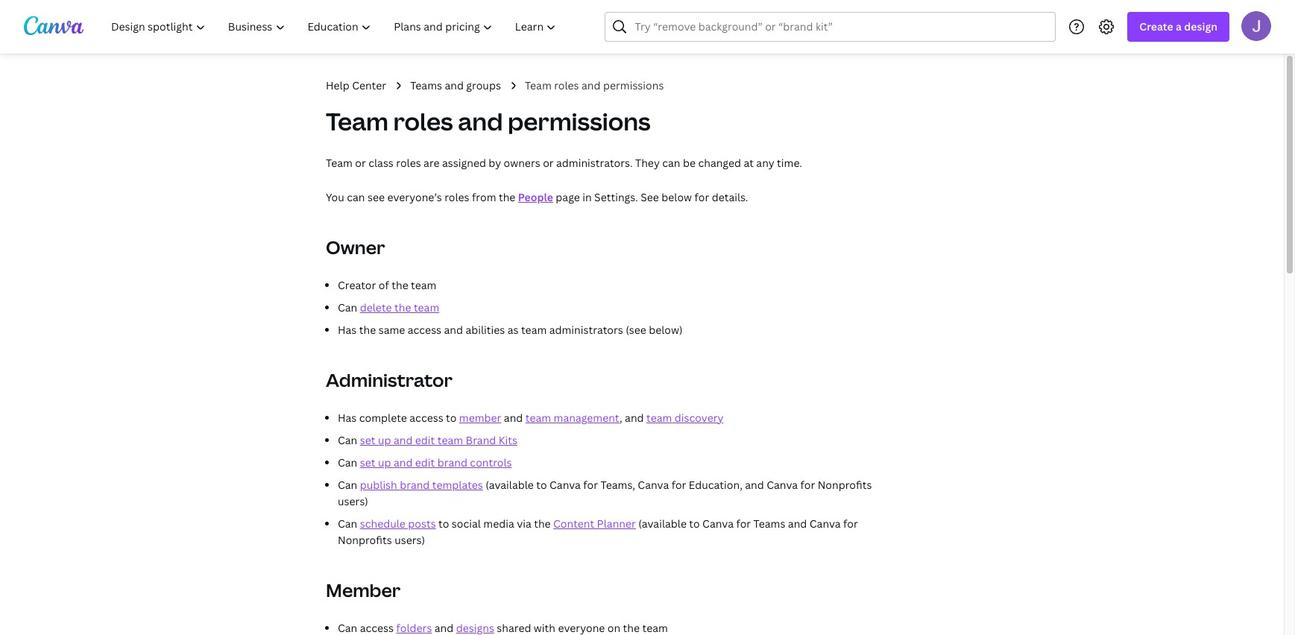 Task type: vqa. For each thing, say whether or not it's contained in the screenshot.
ANY
yes



Task type: locate. For each thing, give the bounding box(es) containing it.
1 set from the top
[[360, 433, 376, 448]]

0 horizontal spatial teams
[[410, 78, 442, 93]]

teams
[[410, 78, 442, 93], [754, 517, 786, 531]]

teams and groups link
[[410, 78, 501, 94]]

schedule posts link
[[360, 517, 436, 531]]

set up and edit brand controls link
[[360, 456, 512, 470]]

a
[[1176, 19, 1182, 34]]

(see
[[626, 323, 647, 337]]

nonprofits inside (available to canva for teams and canva for nonprofits users)
[[338, 533, 392, 548]]

class
[[369, 156, 394, 170]]

teams inside (available to canva for teams and canva for nonprofits users)
[[754, 517, 786, 531]]

1 vertical spatial up
[[378, 456, 391, 470]]

,
[[620, 411, 623, 425]]

the
[[499, 190, 516, 204], [392, 278, 409, 292], [395, 301, 411, 315], [359, 323, 376, 337], [534, 517, 551, 531]]

0 vertical spatial has
[[338, 323, 357, 337]]

team right groups
[[525, 78, 552, 93]]

2 has from the top
[[338, 411, 357, 425]]

set up publish
[[360, 456, 376, 470]]

member link
[[459, 411, 502, 425]]

controls
[[470, 456, 512, 470]]

can schedule posts to social media via the content planner
[[338, 517, 636, 531]]

team roles and permissions
[[525, 78, 664, 93], [326, 105, 651, 137]]

can
[[338, 301, 358, 315], [338, 433, 358, 448], [338, 456, 358, 470], [338, 478, 358, 492], [338, 517, 358, 531]]

1 horizontal spatial users)
[[395, 533, 425, 548]]

1 vertical spatial nonprofits
[[338, 533, 392, 548]]

1 horizontal spatial (available
[[639, 517, 687, 531]]

below
[[662, 190, 692, 204]]

to
[[446, 411, 457, 425], [537, 478, 547, 492], [439, 517, 449, 531], [690, 517, 700, 531]]

(available for teams
[[639, 517, 687, 531]]

4 can from the top
[[338, 478, 358, 492]]

0 vertical spatial (available
[[486, 478, 534, 492]]

canva
[[550, 478, 581, 492], [638, 478, 669, 492], [767, 478, 798, 492], [703, 517, 734, 531], [810, 517, 841, 531]]

1 horizontal spatial teams
[[754, 517, 786, 531]]

Try "remove background" or "brand kit" search field
[[635, 13, 1047, 41]]

0 vertical spatial users)
[[338, 495, 368, 509]]

or left the class
[[355, 156, 366, 170]]

has left same
[[338, 323, 357, 337]]

edit for team
[[415, 433, 435, 448]]

0 horizontal spatial or
[[355, 156, 366, 170]]

0 vertical spatial team
[[525, 78, 552, 93]]

edit down can set up and edit team brand kits
[[415, 456, 435, 470]]

up down complete
[[378, 433, 391, 448]]

the right from
[[499, 190, 516, 204]]

for
[[695, 190, 710, 204], [584, 478, 598, 492], [672, 478, 687, 492], [801, 478, 816, 492], [737, 517, 751, 531], [844, 517, 859, 531]]

roles
[[554, 78, 579, 93], [394, 105, 453, 137], [396, 156, 421, 170], [445, 190, 470, 204]]

team roles and permissions link
[[525, 78, 664, 94]]

owners
[[504, 156, 541, 170]]

0 horizontal spatial (available
[[486, 478, 534, 492]]

brand down the can set up and edit brand controls in the bottom left of the page
[[400, 478, 430, 492]]

page
[[556, 190, 580, 204]]

has left complete
[[338, 411, 357, 425]]

owner
[[326, 235, 385, 260]]

1 vertical spatial brand
[[400, 478, 430, 492]]

(available
[[486, 478, 534, 492], [639, 517, 687, 531]]

or right owners
[[543, 156, 554, 170]]

(available inside (available to canva for teams, canva for education, and canva for nonprofits users)
[[486, 478, 534, 492]]

or
[[355, 156, 366, 170], [543, 156, 554, 170]]

can set up and edit brand controls
[[338, 456, 512, 470]]

edit up the can set up and edit brand controls in the bottom left of the page
[[415, 433, 435, 448]]

can left publish
[[338, 478, 358, 492]]

can up can publish brand templates
[[338, 456, 358, 470]]

at
[[744, 156, 754, 170]]

1 vertical spatial (available
[[639, 517, 687, 531]]

0 vertical spatial access
[[408, 323, 442, 337]]

1 vertical spatial team
[[326, 105, 389, 137]]

nonprofits
[[818, 478, 872, 492], [338, 533, 392, 548]]

and
[[445, 78, 464, 93], [582, 78, 601, 93], [458, 105, 503, 137], [444, 323, 463, 337], [504, 411, 523, 425], [625, 411, 644, 425], [394, 433, 413, 448], [394, 456, 413, 470], [745, 478, 764, 492], [788, 517, 807, 531]]

brand up templates at the bottom left of the page
[[438, 456, 468, 470]]

permissions
[[603, 78, 664, 93], [508, 105, 651, 137]]

team up delete the team link
[[411, 278, 437, 292]]

team up set up and edit brand controls link
[[438, 433, 463, 448]]

(available inside (available to canva for teams and canva for nonprofits users)
[[639, 517, 687, 531]]

create
[[1140, 19, 1174, 34]]

1 horizontal spatial can
[[663, 156, 681, 170]]

permissions inside team roles and permissions link
[[603, 78, 664, 93]]

media
[[484, 517, 515, 531]]

2 set from the top
[[360, 456, 376, 470]]

team down creator of the team
[[414, 301, 440, 315]]

2 can from the top
[[338, 433, 358, 448]]

can down administrator
[[338, 433, 358, 448]]

users)
[[338, 495, 368, 509], [395, 533, 425, 548]]

can left schedule
[[338, 517, 358, 531]]

team down help center link
[[326, 105, 389, 137]]

set down complete
[[360, 433, 376, 448]]

access right same
[[408, 323, 442, 337]]

edit for brand
[[415, 456, 435, 470]]

edit
[[415, 433, 435, 448], [415, 456, 435, 470]]

0 vertical spatial team roles and permissions
[[525, 78, 664, 93]]

users) down publish
[[338, 495, 368, 509]]

(available to canva for teams, canva for education, and canva for nonprofits users)
[[338, 478, 872, 509]]

set for set up and edit brand controls
[[360, 456, 376, 470]]

access
[[408, 323, 442, 337], [410, 411, 444, 425]]

1 vertical spatial edit
[[415, 456, 435, 470]]

set
[[360, 433, 376, 448], [360, 456, 376, 470]]

up for set up and edit team brand kits
[[378, 433, 391, 448]]

can for delete the team
[[338, 301, 358, 315]]

0 vertical spatial edit
[[415, 433, 435, 448]]

up up publish
[[378, 456, 391, 470]]

delete the team link
[[360, 301, 440, 315]]

0 horizontal spatial can
[[347, 190, 365, 204]]

by
[[489, 156, 501, 170]]

team left management
[[526, 411, 551, 425]]

has complete access to member and team management , and team discovery
[[338, 411, 724, 425]]

can publish brand templates
[[338, 478, 483, 492]]

1 edit from the top
[[415, 433, 435, 448]]

1 up from the top
[[378, 433, 391, 448]]

(available down controls
[[486, 478, 534, 492]]

create a design
[[1140, 19, 1218, 34]]

0 vertical spatial teams
[[410, 78, 442, 93]]

1 vertical spatial access
[[410, 411, 444, 425]]

team
[[411, 278, 437, 292], [414, 301, 440, 315], [521, 323, 547, 337], [526, 411, 551, 425], [647, 411, 672, 425], [438, 433, 463, 448]]

(available right "planner"
[[639, 517, 687, 531]]

1 vertical spatial has
[[338, 411, 357, 425]]

can for set up and edit brand controls
[[338, 456, 358, 470]]

roles inside team roles and permissions link
[[554, 78, 579, 93]]

templates
[[433, 478, 483, 492]]

0 vertical spatial set
[[360, 433, 376, 448]]

1 has from the top
[[338, 323, 357, 337]]

access up can set up and edit team brand kits
[[410, 411, 444, 425]]

team management link
[[526, 411, 620, 425]]

0 vertical spatial nonprofits
[[818, 478, 872, 492]]

0 vertical spatial permissions
[[603, 78, 664, 93]]

can down creator
[[338, 301, 358, 315]]

1 vertical spatial users)
[[395, 533, 425, 548]]

schedule
[[360, 517, 406, 531]]

has the same access and abilities as team administrators (see below)
[[338, 323, 683, 337]]

can
[[663, 156, 681, 170], [347, 190, 365, 204]]

can delete the team
[[338, 301, 440, 315]]

publish brand templates link
[[360, 478, 483, 492]]

same
[[379, 323, 405, 337]]

1 horizontal spatial or
[[543, 156, 554, 170]]

changed
[[699, 156, 742, 170]]

0 vertical spatial brand
[[438, 456, 468, 470]]

1 can from the top
[[338, 301, 358, 315]]

team up 'you'
[[326, 156, 353, 170]]

can left be at the top of page
[[663, 156, 681, 170]]

design
[[1185, 19, 1218, 34]]

2 up from the top
[[378, 456, 391, 470]]

see
[[641, 190, 659, 204]]

team
[[525, 78, 552, 93], [326, 105, 389, 137], [326, 156, 353, 170]]

the right via
[[534, 517, 551, 531]]

0 horizontal spatial users)
[[338, 495, 368, 509]]

has for has the same access and abilities as team administrators (see below)
[[338, 323, 357, 337]]

groups
[[466, 78, 501, 93]]

team right ,
[[647, 411, 672, 425]]

1 vertical spatial teams
[[754, 517, 786, 531]]

1 horizontal spatial nonprofits
[[818, 478, 872, 492]]

see
[[368, 190, 385, 204]]

3 can from the top
[[338, 456, 358, 470]]

brand
[[438, 456, 468, 470], [400, 478, 430, 492]]

can left see
[[347, 190, 365, 204]]

2 edit from the top
[[415, 456, 435, 470]]

publish
[[360, 478, 397, 492]]

has
[[338, 323, 357, 337], [338, 411, 357, 425]]

as
[[508, 323, 519, 337]]

people
[[518, 190, 553, 204]]

via
[[517, 517, 532, 531]]

0 horizontal spatial nonprofits
[[338, 533, 392, 548]]

1 vertical spatial set
[[360, 456, 376, 470]]

0 vertical spatial up
[[378, 433, 391, 448]]

users) down schedule posts link
[[395, 533, 425, 548]]



Task type: describe. For each thing, give the bounding box(es) containing it.
help
[[326, 78, 350, 93]]

and inside (available to canva for teams and canva for nonprofits users)
[[788, 517, 807, 531]]

teams,
[[601, 478, 636, 492]]

set up and edit team brand kits link
[[360, 433, 518, 448]]

has for has complete access to member and team management , and team discovery
[[338, 411, 357, 425]]

any
[[757, 156, 775, 170]]

be
[[683, 156, 696, 170]]

member
[[326, 578, 401, 603]]

users) inside (available to canva for teams and canva for nonprofits users)
[[395, 533, 425, 548]]

2 vertical spatial team
[[326, 156, 353, 170]]

are
[[424, 156, 440, 170]]

brand
[[466, 433, 496, 448]]

1 vertical spatial can
[[347, 190, 365, 204]]

jacob simon image
[[1242, 11, 1272, 41]]

creator
[[338, 278, 376, 292]]

content planner link
[[554, 517, 636, 531]]

delete
[[360, 301, 392, 315]]

member
[[459, 411, 502, 425]]

(available to canva for teams and canva for nonprofits users)
[[338, 517, 859, 548]]

the right the of
[[392, 278, 409, 292]]

to inside (available to canva for teams, canva for education, and canva for nonprofits users)
[[537, 478, 547, 492]]

(available for teams,
[[486, 478, 534, 492]]

assigned
[[442, 156, 486, 170]]

people link
[[518, 190, 553, 204]]

center
[[352, 78, 387, 93]]

you
[[326, 190, 345, 204]]

content
[[554, 517, 595, 531]]

the up same
[[395, 301, 411, 315]]

administrators
[[550, 323, 623, 337]]

settings.
[[595, 190, 638, 204]]

1 or from the left
[[355, 156, 366, 170]]

teams and groups
[[410, 78, 501, 93]]

team right the as
[[521, 323, 547, 337]]

education,
[[689, 478, 743, 492]]

complete
[[359, 411, 407, 425]]

users) inside (available to canva for teams, canva for education, and canva for nonprofits users)
[[338, 495, 368, 509]]

teams inside the teams and groups link
[[410, 78, 442, 93]]

below)
[[649, 323, 683, 337]]

team or class roles are assigned by owners or administrators. they can be changed at any time.
[[326, 156, 803, 170]]

creator of the team
[[338, 278, 437, 292]]

of
[[379, 278, 389, 292]]

kits
[[499, 433, 518, 448]]

1 vertical spatial team roles and permissions
[[326, 105, 651, 137]]

can for set up and edit team brand kits
[[338, 433, 358, 448]]

team discovery link
[[647, 411, 724, 425]]

from
[[472, 190, 496, 204]]

time.
[[777, 156, 803, 170]]

help center
[[326, 78, 387, 93]]

discovery
[[675, 411, 724, 425]]

1 vertical spatial permissions
[[508, 105, 651, 137]]

nonprofits inside (available to canva for teams, canva for education, and canva for nonprofits users)
[[818, 478, 872, 492]]

create a design button
[[1128, 12, 1230, 42]]

5 can from the top
[[338, 517, 358, 531]]

set for set up and edit team brand kits
[[360, 433, 376, 448]]

to inside (available to canva for teams and canva for nonprofits users)
[[690, 517, 700, 531]]

in
[[583, 190, 592, 204]]

and inside (available to canva for teams, canva for education, and canva for nonprofits users)
[[745, 478, 764, 492]]

posts
[[408, 517, 436, 531]]

details.
[[712, 190, 749, 204]]

planner
[[597, 517, 636, 531]]

everyone's
[[388, 190, 442, 204]]

abilities
[[466, 323, 505, 337]]

top level navigation element
[[101, 12, 570, 42]]

administrators.
[[557, 156, 633, 170]]

you can see everyone's roles from the people page in settings. see below for details.
[[326, 190, 749, 204]]

2 or from the left
[[543, 156, 554, 170]]

social
[[452, 517, 481, 531]]

can set up and edit team brand kits
[[338, 433, 518, 448]]

the down delete
[[359, 323, 376, 337]]

management
[[554, 411, 620, 425]]

1 horizontal spatial brand
[[438, 456, 468, 470]]

help center link
[[326, 78, 387, 94]]

up for set up and edit brand controls
[[378, 456, 391, 470]]

0 vertical spatial can
[[663, 156, 681, 170]]

administrator
[[326, 368, 453, 392]]

they
[[636, 156, 660, 170]]

0 horizontal spatial brand
[[400, 478, 430, 492]]



